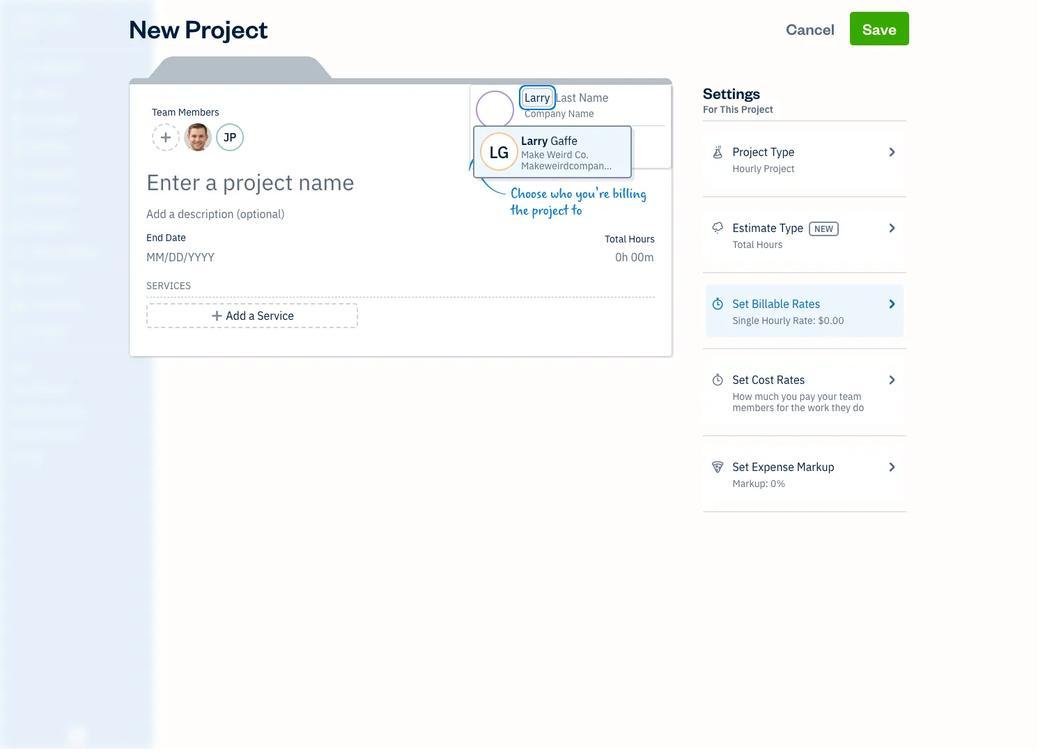 Task type: vqa. For each thing, say whether or not it's contained in the screenshot.
Time Tracking
no



Task type: locate. For each thing, give the bounding box(es) containing it.
new
[[815, 224, 834, 234]]

hours down estimate type
[[757, 238, 783, 251]]

Hourly Budget text field
[[616, 250, 655, 264]]

larry gaffe make weird co. makeweirdcompany@weird.co
[[522, 134, 655, 172]]

envelope image
[[525, 132, 539, 143]]

2 chevronright image from the top
[[886, 220, 899, 236]]

members
[[178, 106, 220, 119]]

1 set from the top
[[733, 297, 750, 311]]

payment image
[[9, 167, 26, 181]]

the down choose
[[511, 203, 529, 219]]

apps image
[[10, 361, 149, 372]]

the inside how much you pay your team members for the work they do
[[792, 402, 806, 414]]

settings for this project
[[704, 83, 774, 116]]

add team member image
[[160, 129, 172, 146]]

0 horizontal spatial the
[[511, 203, 529, 219]]

chart image
[[9, 299, 26, 313]]

1 timetracking image from the top
[[712, 296, 725, 312]]

0 vertical spatial chevronright image
[[886, 144, 899, 160]]

1 horizontal spatial hours
[[757, 238, 783, 251]]

total hours up hourly budget text field
[[605, 233, 655, 245]]

0 horizontal spatial hours
[[629, 233, 655, 245]]

1 vertical spatial chevronright image
[[886, 372, 899, 388]]

rates for set cost rates
[[777, 373, 806, 387]]

chevronright image
[[886, 144, 899, 160], [886, 220, 899, 236]]

set for set billable rates
[[733, 297, 750, 311]]

total
[[605, 233, 627, 245], [733, 238, 755, 251]]

0 vertical spatial hourly
[[733, 162, 762, 175]]

chevronright image for set billable rates
[[886, 296, 899, 312]]

0 vertical spatial set
[[733, 297, 750, 311]]

0 vertical spatial the
[[511, 203, 529, 219]]

1 horizontal spatial hourly
[[762, 314, 791, 327]]

single hourly rate : $0.00
[[733, 314, 845, 327]]

hours up hourly budget text field
[[629, 233, 655, 245]]

hourly down project type
[[733, 162, 762, 175]]

turtle
[[11, 13, 51, 26]]

bank connections image
[[10, 428, 149, 439]]

members
[[733, 402, 775, 414]]

chevronright image
[[886, 296, 899, 312], [886, 372, 899, 388], [886, 459, 899, 476]]

single
[[733, 314, 760, 327]]

2 vertical spatial set
[[733, 460, 750, 474]]

1 horizontal spatial the
[[792, 402, 806, 414]]

project
[[185, 12, 268, 45], [742, 103, 774, 116], [733, 145, 769, 159], [764, 162, 795, 175]]

expense image
[[9, 193, 26, 207]]

project image
[[9, 220, 26, 234]]

the
[[511, 203, 529, 219], [792, 402, 806, 414]]

phone image
[[525, 150, 539, 161]]

timer image
[[9, 246, 26, 260]]

end date
[[146, 232, 186, 244]]

total hours
[[605, 233, 655, 245], [733, 238, 783, 251]]

Email Address text field
[[546, 132, 609, 144]]

service
[[257, 309, 294, 323]]

2 chevronright image from the top
[[886, 372, 899, 388]]

2 timetracking image from the top
[[712, 372, 725, 388]]

:
[[814, 314, 816, 327]]

you
[[782, 390, 798, 403]]

0 horizontal spatial total hours
[[605, 233, 655, 245]]

1 vertical spatial timetracking image
[[712, 372, 725, 388]]

cancel
[[787, 19, 835, 38]]

0 vertical spatial rates
[[793, 297, 821, 311]]

type
[[771, 145, 795, 159], [780, 221, 804, 235]]

your
[[818, 390, 838, 403]]

choose
[[511, 186, 548, 202]]

1 vertical spatial the
[[792, 402, 806, 414]]

chevronright image for set expense markup
[[886, 459, 899, 476]]

owner
[[11, 28, 37, 38]]

billable
[[752, 297, 790, 311]]

set up markup:
[[733, 460, 750, 474]]

rates up you in the bottom right of the page
[[777, 373, 806, 387]]

invoice image
[[9, 140, 26, 154]]

dashboard image
[[9, 61, 26, 75]]

1 vertical spatial chevronright image
[[886, 220, 899, 236]]

type up hourly project
[[771, 145, 795, 159]]

make
[[522, 149, 545, 161]]

rate
[[794, 314, 814, 327]]

rates up "rate"
[[793, 297, 821, 311]]

project
[[532, 203, 569, 219]]

0 vertical spatial type
[[771, 145, 795, 159]]

hourly project
[[733, 162, 795, 175]]

estimate image
[[9, 114, 26, 128]]

hours
[[629, 233, 655, 245], [757, 238, 783, 251]]

set up single
[[733, 297, 750, 311]]

total hours down estimate
[[733, 238, 783, 251]]

1 chevronright image from the top
[[886, 296, 899, 312]]

type for estimate type
[[780, 221, 804, 235]]

project inside settings for this project
[[742, 103, 774, 116]]

timetracking image
[[712, 296, 725, 312], [712, 372, 725, 388]]

save
[[863, 19, 897, 38]]

markup
[[798, 460, 835, 474]]

set
[[733, 297, 750, 311], [733, 373, 750, 387], [733, 460, 750, 474]]

items and services image
[[10, 406, 149, 417]]

total up hourly budget text field
[[605, 233, 627, 245]]

for
[[704, 103, 718, 116]]

larry
[[522, 134, 548, 148]]

2 vertical spatial chevronright image
[[886, 459, 899, 476]]

the right for
[[792, 402, 806, 414]]

add a service
[[226, 309, 294, 323]]

expense
[[752, 460, 795, 474]]

billing
[[613, 186, 647, 202]]

Last Name text field
[[556, 91, 610, 105]]

you're
[[576, 186, 610, 202]]

new
[[129, 12, 180, 45]]

1 horizontal spatial total
[[733, 238, 755, 251]]

set up how
[[733, 373, 750, 387]]

type left new
[[780, 221, 804, 235]]

timetracking image left the cost
[[712, 372, 725, 388]]

do
[[854, 402, 865, 414]]

hourly
[[733, 162, 762, 175], [762, 314, 791, 327]]

0%
[[771, 478, 786, 490]]

3 set from the top
[[733, 460, 750, 474]]

hourly down set billable rates
[[762, 314, 791, 327]]

2 set from the top
[[733, 373, 750, 387]]

timetracking image left billable
[[712, 296, 725, 312]]

team members
[[152, 106, 220, 119]]

0 vertical spatial timetracking image
[[712, 296, 725, 312]]

makeweirdcompany@weird.co
[[522, 160, 655, 172]]

add
[[226, 309, 246, 323]]

team members image
[[10, 384, 149, 395]]

$0.00
[[819, 314, 845, 327]]

rates
[[793, 297, 821, 311], [777, 373, 806, 387]]

1 chevronright image from the top
[[886, 144, 899, 160]]

1 vertical spatial set
[[733, 373, 750, 387]]

choose who you're billing the project to
[[511, 186, 647, 219]]

0 vertical spatial chevronright image
[[886, 296, 899, 312]]

much
[[755, 390, 780, 403]]

markup:
[[733, 478, 769, 490]]

1 vertical spatial rates
[[777, 373, 806, 387]]

set for set cost rates
[[733, 373, 750, 387]]

1 vertical spatial type
[[780, 221, 804, 235]]

projects image
[[712, 144, 725, 160]]

3 chevronright image from the top
[[886, 459, 899, 476]]

total down estimate
[[733, 238, 755, 251]]

money image
[[9, 273, 26, 287]]



Task type: describe. For each thing, give the bounding box(es) containing it.
the inside choose who you're billing the project to
[[511, 203, 529, 219]]

they
[[832, 402, 851, 414]]

First Name text field
[[525, 91, 551, 105]]

timetracking image for set billable rates
[[712, 296, 725, 312]]

how much you pay your team members for the work they do
[[733, 390, 865, 414]]

new project
[[129, 12, 268, 45]]

1 vertical spatial hourly
[[762, 314, 791, 327]]

settings
[[704, 83, 761, 103]]

plus image
[[211, 308, 224, 324]]

End date in  format text field
[[146, 250, 316, 264]]

for
[[777, 402, 789, 414]]

date
[[166, 232, 186, 244]]

co.
[[575, 149, 589, 161]]

freshbooks image
[[66, 727, 88, 744]]

timetracking image for set cost rates
[[712, 372, 725, 388]]

to
[[572, 203, 583, 219]]

set expense markup
[[733, 460, 835, 474]]

rates for set billable rates
[[793, 297, 821, 311]]

report image
[[9, 326, 26, 340]]

estimates image
[[712, 220, 725, 236]]

end
[[146, 232, 163, 244]]

weird
[[547, 149, 573, 161]]

save button
[[851, 12, 910, 45]]

Company Name text field
[[525, 107, 596, 120]]

pay
[[800, 390, 816, 403]]

set billable rates
[[733, 297, 821, 311]]

cost
[[752, 373, 775, 387]]

this
[[721, 103, 740, 116]]

services
[[146, 280, 191, 292]]

markup: 0%
[[733, 478, 786, 490]]

chevronright image for estimate type
[[886, 220, 899, 236]]

inc
[[54, 13, 73, 26]]

settings image
[[10, 450, 149, 462]]

work
[[808, 402, 830, 414]]

chevronright image for set cost rates
[[886, 372, 899, 388]]

turtle inc owner
[[11, 13, 73, 38]]

add a service button
[[146, 303, 359, 328]]

cancel button
[[774, 12, 848, 45]]

Project Name text field
[[146, 168, 530, 196]]

lg
[[490, 141, 510, 163]]

main element
[[0, 0, 188, 750]]

type for project type
[[771, 145, 795, 159]]

who
[[551, 186, 573, 202]]

jp
[[224, 130, 237, 144]]

estimate
[[733, 221, 777, 235]]

1 horizontal spatial total hours
[[733, 238, 783, 251]]

0 horizontal spatial total
[[605, 233, 627, 245]]

gaffe
[[551, 134, 578, 148]]

team
[[840, 390, 862, 403]]

set for set expense markup
[[733, 460, 750, 474]]

Phone Number text field
[[546, 150, 612, 162]]

set cost rates
[[733, 373, 806, 387]]

project type
[[733, 145, 795, 159]]

0 horizontal spatial hourly
[[733, 162, 762, 175]]

a
[[249, 309, 255, 323]]

how
[[733, 390, 753, 403]]

chevronright image for project type
[[886, 144, 899, 160]]

estimate type
[[733, 221, 804, 235]]

expenses image
[[712, 459, 725, 476]]

team
[[152, 106, 176, 119]]

client image
[[9, 87, 26, 101]]

Project Description text field
[[146, 206, 530, 222]]



